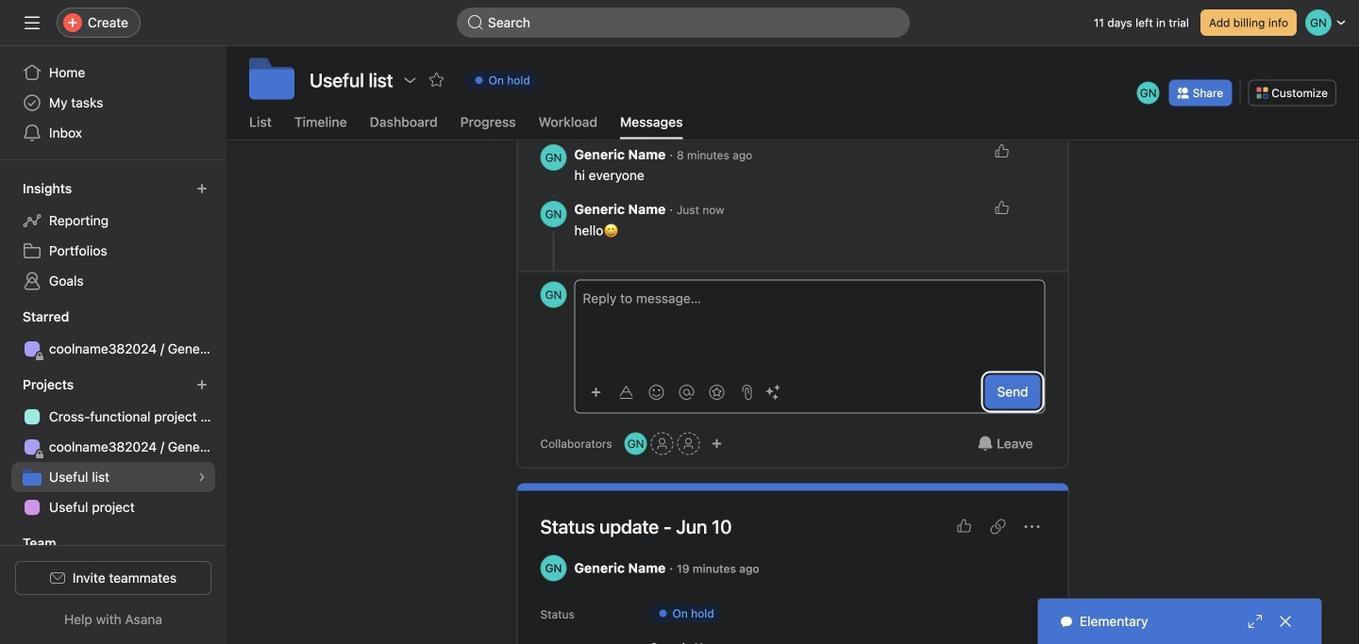 Task type: describe. For each thing, give the bounding box(es) containing it.
0 likes. click to like this task image
[[957, 520, 972, 535]]

add to starred image
[[429, 73, 444, 88]]

expand elementary image
[[1248, 615, 1263, 630]]

1 gn image from the top
[[545, 201, 562, 227]]

global element
[[0, 46, 227, 160]]

2 gn image from the top
[[545, 555, 562, 582]]

ai assist options image
[[766, 385, 781, 400]]

isinverse image
[[468, 15, 483, 30]]

appreciations image
[[709, 385, 725, 400]]

1 0 likes. click to like this message comment image from the top
[[995, 144, 1010, 159]]

at mention image
[[679, 385, 694, 400]]

see details, useful list image
[[196, 472, 208, 483]]



Task type: locate. For each thing, give the bounding box(es) containing it.
list box
[[457, 8, 910, 38]]

attach a file or paste an image image
[[740, 385, 755, 400]]

1 vertical spatial gn image
[[545, 555, 562, 582]]

copy link image
[[991, 520, 1006, 535]]

2 0 likes. click to like this message comment image from the top
[[995, 201, 1010, 216]]

show options image
[[403, 73, 418, 88]]

add or remove collaborators image
[[711, 438, 723, 450]]

starred element
[[0, 300, 227, 368]]

gn image
[[1140, 82, 1157, 104], [545, 144, 562, 171], [545, 282, 562, 308], [627, 433, 644, 455]]

projects element
[[0, 368, 227, 527]]

gn image
[[545, 201, 562, 227], [545, 555, 562, 582]]

0 vertical spatial gn image
[[545, 201, 562, 227]]

hide sidebar image
[[25, 15, 40, 30]]

0 likes. click to like this message comment image
[[995, 144, 1010, 159], [995, 201, 1010, 216]]

emoji image
[[649, 385, 664, 400]]

new project or portfolio image
[[196, 380, 208, 391]]

1 vertical spatial 0 likes. click to like this message comment image
[[995, 201, 1010, 216]]

insights element
[[0, 172, 227, 300]]

0 vertical spatial 0 likes. click to like this message comment image
[[995, 144, 1010, 159]]

insert an object image
[[591, 387, 602, 398]]

formatting image
[[619, 385, 634, 400]]

new insights image
[[196, 183, 208, 194]]

close image
[[1278, 615, 1293, 630]]

toolbar
[[583, 378, 787, 406]]

😀 image
[[604, 223, 619, 238]]

collapse section image
[[2, 536, 17, 551]]



Task type: vqa. For each thing, say whether or not it's contained in the screenshot.
topmost 0 Likes. Click To Like This Message Comment image
yes



